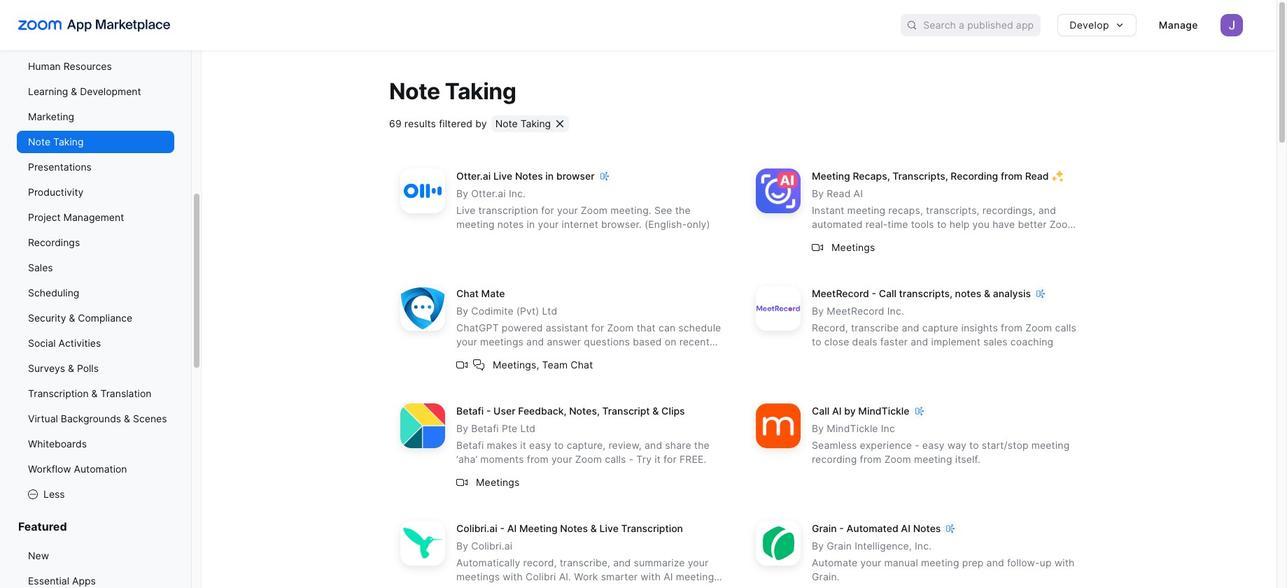Task type: vqa. For each thing, say whether or not it's contained in the screenshot.


Task type: locate. For each thing, give the bounding box(es) containing it.
recordings link
[[17, 232, 174, 254]]

0 vertical spatial note taking
[[389, 78, 516, 105]]

banner
[[0, 0, 1277, 50]]

easy inside by mindtickle inc seamless experience - easy way to start/stop meeting recording from zoom meeting itself.
[[923, 440, 945, 452]]

inc. up "transcribe"
[[887, 305, 904, 317]]

0 vertical spatial in
[[546, 170, 554, 182]]

by up automatically
[[456, 541, 468, 553]]

moments
[[480, 454, 524, 466]]

for inside betafi - user feedback, notes, transcript & clips by betafi pte ltd betafi makes it easy to capture, review, and share the 'aha' moments from your zoom calls - try it for free.
[[664, 454, 677, 466]]

management
[[63, 211, 124, 223]]

0 vertical spatial chat
[[456, 288, 479, 300]]

and right prep
[[987, 557, 1004, 569]]

the up free.
[[694, 440, 710, 452]]

notes,
[[569, 406, 600, 417]]

by inside by otter.ai inc. live transcription for your zoom meeting.  see the meeting notes in your internet browser. (english-only)
[[456, 188, 468, 200]]

your inside by grain intelligence, inc. automate your manual meeting prep and follow-up with grain.
[[861, 557, 882, 569]]

develop button
[[1058, 14, 1137, 36]]

notes inside colibri.ai - ai meeting notes & live transcription by colibri.ai automatically record, transcribe, and summarize your meetings with colibri ai. work smarter with ai meeting notes and conversation insights.
[[456, 585, 483, 589]]

project management
[[28, 211, 124, 223]]

calls inside the by meetrecord inc. record, transcribe and capture insights from zoom calls to close deals faster and implement sales coaching
[[1055, 322, 1077, 334]]

betafi - user feedback, notes, transcript & clips by betafi pte ltd betafi makes it easy to capture, review, and share the 'aha' moments from your zoom calls - try it for free.
[[456, 406, 710, 466]]

- for meetrecord - call transcripts, notes & analysis
[[872, 288, 876, 300]]

chat right team
[[571, 359, 593, 371]]

zoom up internet
[[581, 205, 608, 217]]

(pvt)
[[516, 305, 539, 317]]

0 horizontal spatial it
[[520, 440, 526, 452]]

1 vertical spatial otter.ai
[[471, 188, 506, 200]]

1 vertical spatial grain
[[827, 541, 852, 553]]

inc. up transcription
[[509, 188, 526, 200]]

meeting left prep
[[921, 557, 960, 569]]

and down powered
[[527, 336, 544, 348]]

meeting
[[847, 205, 886, 217], [456, 219, 495, 231], [1032, 440, 1070, 452], [914, 454, 953, 466], [921, 557, 960, 569], [676, 571, 714, 583]]

workflow
[[28, 463, 71, 475]]

to left the capture,
[[554, 440, 564, 452]]

for up questions
[[591, 322, 604, 334]]

and down capture
[[911, 336, 929, 348]]

calls
[[1055, 322, 1077, 334], [605, 454, 626, 466]]

in left browser
[[546, 170, 554, 182]]

calls inside betafi - user feedback, notes, transcript & clips by betafi pte ltd betafi makes it easy to capture, review, and share the 'aha' moments from your zoom calls - try it for free.
[[605, 454, 626, 466]]

0 horizontal spatial inc.
[[509, 188, 526, 200]]

taking for note taking button
[[521, 118, 551, 130]]

1 vertical spatial ltd
[[520, 423, 536, 435]]

and inside betafi - user feedback, notes, transcript & clips by betafi pte ltd betafi makes it easy to capture, review, and share the 'aha' moments from your zoom calls - try it for free.
[[645, 440, 662, 452]]

taking inside button
[[521, 118, 551, 130]]

transcripts, up capture
[[899, 288, 953, 300]]

only)
[[687, 219, 710, 231]]

note taking up "otter.ai live notes in browser"
[[495, 118, 551, 130]]

transcribe,
[[560, 557, 611, 569]]

2 vertical spatial for
[[664, 454, 677, 466]]

results
[[405, 118, 436, 130]]

your down chatgpt
[[456, 336, 477, 348]]

0 vertical spatial call
[[879, 288, 897, 300]]

and inside by read ai instant meeting recaps, transcripts, recordings, and automated real-time tools to help you have better zoom meetings.
[[1039, 205, 1056, 217]]

- inside colibri.ai - ai meeting notes & live transcription by colibri.ai automatically record, transcribe, and summarize your meetings with colibri ai. work smarter with ai meeting notes and conversation insights.
[[500, 523, 505, 535]]

zoom inside by mindtickle inc seamless experience - easy way to start/stop meeting recording from zoom meeting itself.
[[885, 454, 911, 466]]

automate
[[812, 557, 858, 569]]

recordings,
[[983, 205, 1036, 217]]

live up transcribe,
[[600, 523, 619, 535]]

by up instant
[[812, 188, 824, 200]]

2 vertical spatial inc.
[[915, 541, 932, 553]]

0 vertical spatial meetrecord
[[812, 288, 869, 300]]

virtual
[[28, 413, 58, 425]]

notes down transcription
[[498, 219, 524, 231]]

for
[[541, 205, 554, 217], [591, 322, 604, 334], [664, 454, 677, 466]]

transcripts,
[[893, 170, 948, 182]]

call
[[879, 288, 897, 300], [812, 406, 830, 417]]

read up instant
[[827, 188, 851, 200]]

0 vertical spatial transcription
[[28, 388, 89, 400]]

whiteboards
[[28, 438, 87, 450]]

transcribe
[[851, 322, 899, 334]]

to inside by mindtickle inc seamless experience - easy way to start/stop meeting recording from zoom meeting itself.
[[970, 440, 979, 452]]

0 horizontal spatial calls
[[605, 454, 626, 466]]

zoom down experience in the bottom of the page
[[885, 454, 911, 466]]

chat left the mate
[[456, 288, 479, 300]]

1 vertical spatial meeting
[[519, 523, 558, 535]]

& up transcribe,
[[591, 523, 597, 535]]

& inside betafi - user feedback, notes, transcript & clips by betafi pte ltd betafi makes it easy to capture, review, and share the 'aha' moments from your zoom calls - try it for free.
[[653, 406, 659, 417]]

ltd right (pvt)
[[542, 305, 557, 317]]

by down "otter.ai live notes in browser"
[[456, 188, 468, 200]]

note taking
[[389, 78, 516, 105], [495, 118, 551, 130], [28, 136, 84, 148]]

- up "transcribe"
[[872, 288, 876, 300]]

for inside chat mate by codimite (pvt) ltd chatgpt powered assistant for zoom that can schedule your meetings and answer questions based on recent messages
[[591, 322, 604, 334]]

notes
[[515, 170, 543, 182], [560, 523, 588, 535], [913, 523, 941, 535]]

note up results
[[389, 78, 440, 105]]

1 vertical spatial note
[[495, 118, 518, 130]]

meeting down summarize
[[676, 571, 714, 583]]

2 easy from the left
[[923, 440, 945, 452]]

note taking for note taking link
[[28, 136, 84, 148]]

and up better
[[1039, 205, 1056, 217]]

for down "share"
[[664, 454, 677, 466]]

0 horizontal spatial the
[[675, 205, 691, 217]]

& inside colibri.ai - ai meeting notes & live transcription by colibri.ai automatically record, transcribe, and summarize your meetings with colibri ai. work smarter with ai meeting notes and conversation insights.
[[591, 523, 597, 535]]

mindtickle inside by mindtickle inc seamless experience - easy way to start/stop meeting recording from zoom meeting itself.
[[827, 423, 878, 435]]

by
[[475, 118, 487, 130], [844, 406, 856, 417]]

the right see
[[675, 205, 691, 217]]

0 horizontal spatial easy
[[529, 440, 552, 452]]

colibri
[[526, 571, 556, 583]]

0 vertical spatial read
[[1025, 170, 1049, 182]]

meeting inside colibri.ai - ai meeting notes & live transcription by colibri.ai automatically record, transcribe, and summarize your meetings with colibri ai. work smarter with ai meeting notes and conversation insights.
[[519, 523, 558, 535]]

otter.ai inside by otter.ai inc. live transcription for your zoom meeting.  see the meeting notes in your internet browser. (english-only)
[[471, 188, 506, 200]]

1 horizontal spatial note
[[389, 78, 440, 105]]

1 horizontal spatial calls
[[1055, 322, 1077, 334]]

inc. inside the by meetrecord inc. record, transcribe and capture insights from zoom calls to close deals faster and implement sales coaching
[[887, 305, 904, 317]]

note taking up filtered
[[389, 78, 516, 105]]

otter.ai live notes in browser
[[456, 170, 595, 182]]

ltd right pte
[[520, 423, 536, 435]]

analysis
[[993, 288, 1031, 300]]

0 vertical spatial meetings
[[480, 336, 524, 348]]

0 vertical spatial notes
[[498, 219, 524, 231]]

& left analysis
[[984, 288, 991, 300]]

learning
[[28, 85, 68, 97]]

betafi left user
[[456, 406, 484, 417]]

notes for grain
[[913, 523, 941, 535]]

and up try
[[645, 440, 662, 452]]

0 horizontal spatial notes
[[456, 585, 483, 589]]

ltd inside chat mate by codimite (pvt) ltd chatgpt powered assistant for zoom that can schedule your meetings and answer questions based on recent messages
[[542, 305, 557, 317]]

1 vertical spatial note taking
[[495, 118, 551, 130]]

inc. inside by otter.ai inc. live transcription for your zoom meeting.  see the meeting notes in your internet browser. (english-only)
[[509, 188, 526, 200]]

workflow automation link
[[17, 459, 174, 481]]

easy left the way
[[923, 440, 945, 452]]

transcription
[[479, 205, 538, 217]]

taking up filtered
[[445, 78, 516, 105]]

questions
[[584, 336, 630, 348]]

chat inside chat mate by codimite (pvt) ltd chatgpt powered assistant for zoom that can schedule your meetings and answer questions based on recent messages
[[456, 288, 479, 300]]

call up seamless
[[812, 406, 830, 417]]

2 vertical spatial taking
[[53, 136, 84, 148]]

to
[[937, 219, 947, 231], [812, 336, 822, 348], [554, 440, 564, 452], [970, 440, 979, 452]]

notes up transcription
[[515, 170, 543, 182]]

ai up intelligence,
[[901, 523, 911, 535]]

human
[[28, 60, 61, 72]]

human resources
[[28, 60, 112, 72]]

you
[[973, 219, 990, 231]]

to inside the by meetrecord inc. record, transcribe and capture insights from zoom calls to close deals faster and implement sales coaching
[[812, 336, 822, 348]]

colibri.ai - ai meeting notes & live transcription by colibri.ai automatically record, transcribe, and summarize your meetings with colibri ai. work smarter with ai meeting notes and conversation insights.
[[456, 523, 714, 589]]

1 horizontal spatial notes
[[560, 523, 588, 535]]

2 vertical spatial betafi
[[456, 440, 484, 452]]

1 vertical spatial for
[[591, 322, 604, 334]]

0 horizontal spatial taking
[[53, 136, 84, 148]]

mindtickle down call ai by mindtickle
[[827, 423, 878, 435]]

meeting inside by otter.ai inc. live transcription for your zoom meeting.  see the meeting notes in your internet browser. (english-only)
[[456, 219, 495, 231]]

meetings down automated
[[832, 241, 875, 253]]

transcription
[[28, 388, 89, 400], [621, 523, 683, 535]]

from up sales
[[1001, 322, 1023, 334]]

meetings down automatically
[[456, 571, 500, 583]]

mate
[[481, 288, 505, 300]]

0 horizontal spatial by
[[475, 118, 487, 130]]

meetings inside colibri.ai - ai meeting notes & live transcription by colibri.ai automatically record, transcribe, and summarize your meetings with colibri ai. work smarter with ai meeting notes and conversation insights.
[[456, 571, 500, 583]]

live left transcription
[[456, 205, 476, 217]]

1 vertical spatial it
[[655, 454, 661, 466]]

- right experience in the bottom of the page
[[915, 440, 920, 452]]

0 horizontal spatial ltd
[[520, 423, 536, 435]]

1 vertical spatial meetrecord
[[827, 305, 885, 317]]

note taking inside button
[[495, 118, 551, 130]]

by
[[456, 188, 468, 200], [812, 188, 824, 200], [456, 305, 468, 317], [812, 305, 824, 317], [456, 423, 468, 435], [812, 423, 824, 435], [456, 541, 468, 553], [812, 541, 824, 553]]

in inside by otter.ai inc. live transcription for your zoom meeting.  see the meeting notes in your internet browser. (english-only)
[[527, 219, 535, 231]]

compliance
[[78, 312, 132, 324]]

notes inside colibri.ai - ai meeting notes & live transcription by colibri.ai automatically record, transcribe, and summarize your meetings with colibri ai. work smarter with ai meeting notes and conversation insights.
[[560, 523, 588, 535]]

note taking for note taking button
[[495, 118, 551, 130]]

2 horizontal spatial notes
[[955, 288, 982, 300]]

filtered
[[439, 118, 473, 130]]

grain.
[[812, 571, 840, 583]]

on
[[665, 336, 677, 348]]

0 horizontal spatial note
[[28, 136, 50, 148]]

1 horizontal spatial notes
[[498, 219, 524, 231]]

0 horizontal spatial meetings
[[476, 477, 520, 488]]

& left scenes
[[124, 413, 130, 425]]

0 horizontal spatial read
[[827, 188, 851, 200]]

your up internet
[[557, 205, 578, 217]]

meeting inside colibri.ai - ai meeting notes & live transcription by colibri.ai automatically record, transcribe, and summarize your meetings with colibri ai. work smarter with ai meeting notes and conversation insights.
[[676, 571, 714, 583]]

2 vertical spatial note
[[28, 136, 50, 148]]

your inside colibri.ai - ai meeting notes & live transcription by colibri.ai automatically record, transcribe, and summarize your meetings with colibri ai. work smarter with ai meeting notes and conversation insights.
[[688, 557, 709, 569]]

recording
[[951, 170, 998, 182]]

taking up presentations
[[53, 136, 84, 148]]

with right up
[[1055, 557, 1075, 569]]

meeting
[[812, 170, 850, 182], [519, 523, 558, 535]]

2 vertical spatial notes
[[456, 585, 483, 589]]

zoom right better
[[1050, 219, 1077, 231]]

1 vertical spatial transcription
[[621, 523, 683, 535]]

2 horizontal spatial inc.
[[915, 541, 932, 553]]

sales link
[[17, 257, 174, 279]]

- up automatically
[[500, 523, 505, 535]]

start/stop
[[982, 440, 1029, 452]]

development
[[80, 85, 141, 97]]

your left internet
[[538, 219, 559, 231]]

1 horizontal spatial meeting
[[812, 170, 850, 182]]

1 horizontal spatial live
[[493, 170, 513, 182]]

your right summarize
[[688, 557, 709, 569]]

it right try
[[655, 454, 661, 466]]

1 horizontal spatial transcription
[[621, 523, 683, 535]]

manage
[[1159, 19, 1198, 31]]

2 horizontal spatial note
[[495, 118, 518, 130]]

1 easy from the left
[[529, 440, 552, 452]]

meetings inside chat mate by codimite (pvt) ltd chatgpt powered assistant for zoom that can schedule your meetings and answer questions based on recent messages
[[480, 336, 524, 348]]

itself.
[[955, 454, 981, 466]]

and up faster
[[902, 322, 920, 334]]

by up seamless
[[812, 423, 824, 435]]

workflow automation
[[28, 463, 127, 475]]

call up "transcribe"
[[879, 288, 897, 300]]

zoom down the capture,
[[575, 454, 602, 466]]

chat mate by codimite (pvt) ltd chatgpt powered assistant for zoom that can schedule your meetings and answer questions based on recent messages
[[456, 288, 721, 362]]

with down summarize
[[641, 571, 661, 583]]

the inside by otter.ai inc. live transcription for your zoom meeting.  see the meeting notes in your internet browser. (english-only)
[[675, 205, 691, 217]]

it right makes
[[520, 440, 526, 452]]

2 horizontal spatial for
[[664, 454, 677, 466]]

betafi up makes
[[471, 423, 499, 435]]

browser.
[[601, 219, 642, 231]]

note for note taking link
[[28, 136, 50, 148]]

taking up "otter.ai live notes in browser"
[[521, 118, 551, 130]]

your inside betafi - user feedback, notes, transcript & clips by betafi pte ltd betafi makes it easy to capture, review, and share the 'aha' moments from your zoom calls - try it for free.
[[552, 454, 572, 466]]

better
[[1018, 219, 1047, 231]]

by right filtered
[[475, 118, 487, 130]]

by up seamless
[[844, 406, 856, 417]]

1 horizontal spatial the
[[694, 440, 710, 452]]

from right moments
[[527, 454, 549, 466]]

1 vertical spatial call
[[812, 406, 830, 417]]

0 horizontal spatial meeting
[[519, 523, 558, 535]]

& down 'human resources'
[[71, 85, 77, 97]]

0 vertical spatial meeting
[[812, 170, 850, 182]]

ltd
[[542, 305, 557, 317], [520, 423, 536, 435]]

1 vertical spatial meetings
[[456, 571, 500, 583]]

transcription & translation link
[[17, 383, 174, 405]]

meeting up instant
[[812, 170, 850, 182]]

ai up automatically
[[507, 523, 517, 535]]

taking
[[445, 78, 516, 105], [521, 118, 551, 130], [53, 136, 84, 148]]

1 vertical spatial mindtickle
[[827, 423, 878, 435]]

intelligence,
[[855, 541, 912, 553]]

1 vertical spatial meetings
[[476, 477, 520, 488]]

note inside note taking button
[[495, 118, 518, 130]]

1 vertical spatial live
[[456, 205, 476, 217]]

meeting down transcription
[[456, 219, 495, 231]]

capture
[[922, 322, 959, 334]]

by up chatgpt
[[456, 305, 468, 317]]

0 vertical spatial ltd
[[542, 305, 557, 317]]

meetings,
[[493, 359, 539, 371]]

1 vertical spatial taking
[[521, 118, 551, 130]]

1 vertical spatial the
[[694, 440, 710, 452]]

with up conversation
[[503, 571, 523, 583]]

from down experience in the bottom of the page
[[860, 454, 882, 466]]

ai up seamless
[[832, 406, 842, 417]]

0 vertical spatial inc.
[[509, 188, 526, 200]]

0 vertical spatial colibri.ai
[[456, 523, 498, 535]]

zoom up questions
[[607, 322, 634, 334]]

0 horizontal spatial for
[[541, 205, 554, 217]]

1 vertical spatial transcripts,
[[899, 288, 953, 300]]

notes up transcribe,
[[560, 523, 588, 535]]

it
[[520, 440, 526, 452], [655, 454, 661, 466]]

for right transcription
[[541, 205, 554, 217]]

notes down automatically
[[456, 585, 483, 589]]

1 horizontal spatial taking
[[445, 78, 516, 105]]

0 vertical spatial calls
[[1055, 322, 1077, 334]]

scheduling link
[[17, 282, 174, 305]]

0 horizontal spatial live
[[456, 205, 476, 217]]

transcription down surveys & polls
[[28, 388, 89, 400]]

0 horizontal spatial chat
[[456, 288, 479, 300]]

in
[[546, 170, 554, 182], [527, 219, 535, 231]]

2 horizontal spatial notes
[[913, 523, 941, 535]]

backgrounds
[[61, 413, 121, 425]]

help
[[950, 219, 970, 231]]

- left the automated
[[840, 523, 844, 535]]

to left help
[[937, 219, 947, 231]]

meetrecord up record,
[[812, 288, 869, 300]]

0 horizontal spatial in
[[527, 219, 535, 231]]

- for colibri.ai - ai meeting notes & live transcription by colibri.ai automatically record, transcribe, and summarize your meetings with colibri ai. work smarter with ai meeting notes and conversation insights.
[[500, 523, 505, 535]]

notes inside by otter.ai inc. live transcription for your zoom meeting.  see the meeting notes in your internet browser. (english-only)
[[498, 219, 524, 231]]

0 vertical spatial grain
[[812, 523, 837, 535]]

1 horizontal spatial ltd
[[542, 305, 557, 317]]

2 horizontal spatial with
[[1055, 557, 1075, 569]]

- left try
[[629, 454, 634, 466]]

live inside by otter.ai inc. live transcription for your zoom meeting.  see the meeting notes in your internet browser. (english-only)
[[456, 205, 476, 217]]

note inside note taking link
[[28, 136, 50, 148]]

mindtickle
[[858, 406, 910, 417], [827, 423, 878, 435]]

1 vertical spatial inc.
[[887, 305, 904, 317]]

1 horizontal spatial for
[[591, 322, 604, 334]]

transcripts, up help
[[926, 205, 980, 217]]

user
[[494, 406, 516, 417]]

0 vertical spatial for
[[541, 205, 554, 217]]

faster
[[880, 336, 908, 348]]

up
[[1040, 557, 1052, 569]]

note for note taking button
[[495, 118, 518, 130]]

note down the marketing
[[28, 136, 50, 148]]

share
[[665, 440, 691, 452]]

1 vertical spatial read
[[827, 188, 851, 200]]

your
[[557, 205, 578, 217], [538, 219, 559, 231], [456, 336, 477, 348], [552, 454, 572, 466], [688, 557, 709, 569], [861, 557, 882, 569]]

productivity
[[28, 186, 84, 198]]

ai.
[[559, 571, 571, 583]]

that
[[637, 322, 656, 334]]

mindtickle up inc
[[858, 406, 910, 417]]

2 vertical spatial note taking
[[28, 136, 84, 148]]

notes up by grain intelligence, inc. automate your manual meeting prep and follow-up with grain.
[[913, 523, 941, 535]]

close
[[824, 336, 849, 348]]

1 vertical spatial in
[[527, 219, 535, 231]]

your inside chat mate by codimite (pvt) ltd chatgpt powered assistant for zoom that can schedule your meetings and answer questions based on recent messages
[[456, 336, 477, 348]]

& left polls
[[68, 363, 74, 375]]

1 horizontal spatial chat
[[571, 359, 593, 371]]

transcription inside colibri.ai - ai meeting notes & live transcription by colibri.ai automatically record, transcribe, and summarize your meetings with colibri ai. work smarter with ai meeting notes and conversation insights.
[[621, 523, 683, 535]]

betafi up 'aha'
[[456, 440, 484, 452]]

1 horizontal spatial inc.
[[887, 305, 904, 317]]

read up recordings, on the top right of the page
[[1025, 170, 1049, 182]]

by up 'automate'
[[812, 541, 824, 553]]

1 horizontal spatial meetings
[[832, 241, 875, 253]]

transcripts, inside by read ai instant meeting recaps, transcripts, recordings, and automated real-time tools to help you have better zoom meetings.
[[926, 205, 980, 217]]

messages
[[456, 350, 504, 362]]

live inside colibri.ai - ai meeting notes & live transcription by colibri.ai automatically record, transcribe, and summarize your meetings with colibri ai. work smarter with ai meeting notes and conversation insights.
[[600, 523, 619, 535]]

zoom up coaching on the bottom right of the page
[[1026, 322, 1052, 334]]

1 vertical spatial notes
[[955, 288, 982, 300]]

& left clips
[[653, 406, 659, 417]]

featured button
[[17, 520, 174, 545]]

1 horizontal spatial read
[[1025, 170, 1049, 182]]

coaching
[[1011, 336, 1054, 348]]

meetings, team chat
[[493, 359, 593, 371]]

to up itself.
[[970, 440, 979, 452]]

1 vertical spatial calls
[[605, 454, 626, 466]]



Task type: describe. For each thing, give the bounding box(es) containing it.
conversation
[[506, 585, 567, 589]]

1 vertical spatial betafi
[[471, 423, 499, 435]]

presentations link
[[17, 156, 174, 179]]

0 vertical spatial betafi
[[456, 406, 484, 417]]

- for betafi - user feedback, notes, transcript & clips by betafi pte ltd betafi makes it easy to capture, review, and share the 'aha' moments from your zoom calls - try it for free.
[[486, 406, 491, 417]]

& down surveys & polls link
[[91, 388, 98, 400]]

project
[[28, 211, 61, 223]]

powered
[[502, 322, 543, 334]]

by read ai instant meeting recaps, transcripts, recordings, and automated real-time tools to help you have better zoom meetings.
[[812, 188, 1077, 245]]

0 vertical spatial mindtickle
[[858, 406, 910, 417]]

grain - automated ai notes
[[812, 523, 941, 535]]

1 horizontal spatial in
[[546, 170, 554, 182]]

by mindtickle inc seamless experience - easy way to start/stop meeting recording from zoom meeting itself.
[[812, 423, 1070, 466]]

meeting recaps, transcripts, recording from read
[[812, 170, 1049, 182]]

zoom inside the by meetrecord inc. record, transcribe and capture insights from zoom calls to close deals faster and implement sales coaching
[[1026, 322, 1052, 334]]

meetings.
[[812, 233, 858, 245]]

instant
[[812, 205, 845, 217]]

call ai by mindtickle
[[812, 406, 910, 417]]

recordings
[[28, 237, 80, 249]]

resources
[[63, 60, 112, 72]]

productivity link
[[17, 181, 174, 204]]

from up recordings, on the top right of the page
[[1001, 170, 1023, 182]]

notes for colibri.ai
[[560, 523, 588, 535]]

1 vertical spatial by
[[844, 406, 856, 417]]

and down automatically
[[486, 585, 503, 589]]

seamless
[[812, 440, 857, 452]]

marketing
[[28, 111, 74, 123]]

by inside by grain intelligence, inc. automate your manual meeting prep and follow-up with grain.
[[812, 541, 824, 553]]

read inside by read ai instant meeting recaps, transcripts, recordings, and automated real-time tools to help you have better zoom meetings.
[[827, 188, 851, 200]]

browser
[[556, 170, 595, 182]]

to inside by read ai instant meeting recaps, transcripts, recordings, and automated real-time tools to help you have better zoom meetings.
[[937, 219, 947, 231]]

and inside by grain intelligence, inc. automate your manual meeting prep and follow-up with grain.
[[987, 557, 1004, 569]]

insights.
[[570, 585, 609, 589]]

insights
[[961, 322, 998, 334]]

inc
[[881, 423, 895, 435]]

based
[[633, 336, 662, 348]]

meeting down the way
[[914, 454, 953, 466]]

social
[[28, 337, 56, 349]]

by inside by read ai instant meeting recaps, transcripts, recordings, and automated real-time tools to help you have better zoom meetings.
[[812, 188, 824, 200]]

meeting.
[[611, 205, 652, 217]]

0 horizontal spatial notes
[[515, 170, 543, 182]]

zoom inside betafi - user feedback, notes, transcript & clips by betafi pte ltd betafi makes it easy to capture, review, and share the 'aha' moments from your zoom calls - try it for free.
[[575, 454, 602, 466]]

1 horizontal spatial it
[[655, 454, 661, 466]]

0 vertical spatial taking
[[445, 78, 516, 105]]

zoom inside by read ai instant meeting recaps, transcripts, recordings, and automated real-time tools to help you have better zoom meetings.
[[1050, 219, 1077, 231]]

see
[[654, 205, 672, 217]]

social activities link
[[17, 333, 174, 355]]

recaps,
[[889, 205, 923, 217]]

by inside the by meetrecord inc. record, transcribe and capture insights from zoom calls to close deals faster and implement sales coaching
[[812, 305, 824, 317]]

manual
[[884, 557, 918, 569]]

automated
[[847, 523, 899, 535]]

social activities
[[28, 337, 101, 349]]

0 vertical spatial live
[[493, 170, 513, 182]]

ai inside by read ai instant meeting recaps, transcripts, recordings, and automated real-time tools to help you have better zoom meetings.
[[854, 188, 863, 200]]

by inside chat mate by codimite (pvt) ltd chatgpt powered assistant for zoom that can schedule your meetings and answer questions based on recent messages
[[456, 305, 468, 317]]

surveys & polls
[[28, 363, 99, 375]]

(english-
[[645, 219, 687, 231]]

recaps,
[[853, 170, 890, 182]]

from inside betafi - user feedback, notes, transcript & clips by betafi pte ltd betafi makes it easy to capture, review, and share the 'aha' moments from your zoom calls - try it for free.
[[527, 454, 549, 466]]

deals
[[852, 336, 878, 348]]

- inside by mindtickle inc seamless experience - easy way to start/stop meeting recording from zoom meeting itself.
[[915, 440, 920, 452]]

note taking link
[[17, 131, 174, 153]]

69
[[389, 118, 402, 130]]

meetrecord - call transcripts, notes & analysis
[[812, 288, 1031, 300]]

zoom inside by otter.ai inc. live transcription for your zoom meeting.  see the meeting notes in your internet browser. (english-only)
[[581, 205, 608, 217]]

for inside by otter.ai inc. live transcription for your zoom meeting.  see the meeting notes in your internet browser. (english-only)
[[541, 205, 554, 217]]

internet
[[562, 219, 599, 231]]

free.
[[680, 454, 707, 466]]

virtual backgrounds & scenes link
[[17, 408, 174, 431]]

answer
[[547, 336, 581, 348]]

review,
[[609, 440, 642, 452]]

Search text field
[[923, 15, 1041, 35]]

to inside betafi - user feedback, notes, transcript & clips by betafi pte ltd betafi makes it easy to capture, review, and share the 'aha' moments from your zoom calls - try it for free.
[[554, 440, 564, 452]]

- for grain - automated ai notes
[[840, 523, 844, 535]]

1 horizontal spatial with
[[641, 571, 661, 583]]

from inside the by meetrecord inc. record, transcribe and capture insights from zoom calls to close deals faster and implement sales coaching
[[1001, 322, 1023, 334]]

the inside betafi - user feedback, notes, transcript & clips by betafi pte ltd betafi makes it easy to capture, review, and share the 'aha' moments from your zoom calls - try it for free.
[[694, 440, 710, 452]]

by otter.ai inc. live transcription for your zoom meeting.  see the meeting notes in your internet browser. (english-only)
[[456, 188, 710, 231]]

with inside by grain intelligence, inc. automate your manual meeting prep and follow-up with grain.
[[1055, 557, 1075, 569]]

'aha'
[[456, 454, 478, 466]]

1 vertical spatial chat
[[571, 359, 593, 371]]

1 vertical spatial colibri.ai
[[471, 541, 513, 553]]

banner containing develop
[[0, 0, 1277, 50]]

0 horizontal spatial with
[[503, 571, 523, 583]]

taking for note taking link
[[53, 136, 84, 148]]

meeting right start/stop
[[1032, 440, 1070, 452]]

& right security
[[69, 312, 75, 324]]

automated
[[812, 219, 863, 231]]

translation
[[100, 388, 152, 400]]

0 vertical spatial note
[[389, 78, 440, 105]]

record,
[[523, 557, 557, 569]]

0 horizontal spatial call
[[812, 406, 830, 417]]

meeting inside by read ai instant meeting recaps, transcripts, recordings, and automated real-time tools to help you have better zoom meetings.
[[847, 205, 886, 217]]

tools
[[911, 219, 934, 231]]

record,
[[812, 322, 848, 334]]

marketing link
[[17, 106, 174, 128]]

way
[[948, 440, 967, 452]]

meeting inside by grain intelligence, inc. automate your manual meeting prep and follow-up with grain.
[[921, 557, 960, 569]]

note taking button
[[491, 116, 569, 133]]

inc. inside by grain intelligence, inc. automate your manual meeting prep and follow-up with grain.
[[915, 541, 932, 553]]

meetrecord inside the by meetrecord inc. record, transcribe and capture insights from zoom calls to close deals faster and implement sales coaching
[[827, 305, 885, 317]]

prep
[[962, 557, 984, 569]]

and inside chat mate by codimite (pvt) ltd chatgpt powered assistant for zoom that can schedule your meetings and answer questions based on recent messages
[[527, 336, 544, 348]]

and up smarter on the bottom
[[613, 557, 631, 569]]

apps
[[72, 575, 96, 587]]

by inside betafi - user feedback, notes, transcript & clips by betafi pte ltd betafi makes it easy to capture, review, and share the 'aha' moments from your zoom calls - try it for free.
[[456, 423, 468, 435]]

ltd inside betafi - user feedback, notes, transcript & clips by betafi pte ltd betafi makes it easy to capture, review, and share the 'aha' moments from your zoom calls - try it for free.
[[520, 423, 536, 435]]

by inside colibri.ai - ai meeting notes & live transcription by colibri.ai automatically record, transcribe, and summarize your meetings with colibri ai. work smarter with ai meeting notes and conversation insights.
[[456, 541, 468, 553]]

follow-
[[1007, 557, 1040, 569]]

meetings for automated
[[832, 241, 875, 253]]

0 vertical spatial it
[[520, 440, 526, 452]]

manage button
[[1148, 14, 1210, 36]]

grain inside by grain intelligence, inc. automate your manual meeting prep and follow-up with grain.
[[827, 541, 852, 553]]

ai down summarize
[[664, 571, 673, 583]]

inc. for otter.ai inc.
[[509, 188, 526, 200]]

0 vertical spatial otter.ai
[[456, 170, 491, 182]]

presentations
[[28, 161, 92, 173]]

zoom inside chat mate by codimite (pvt) ltd chatgpt powered assistant for zoom that can schedule your meetings and answer questions based on recent messages
[[607, 322, 634, 334]]

experience
[[860, 440, 912, 452]]

whiteboards link
[[17, 433, 174, 456]]

assistant
[[546, 322, 588, 334]]

new
[[28, 550, 49, 562]]

try
[[637, 454, 652, 466]]

search a published app element
[[901, 14, 1041, 36]]

security & compliance
[[28, 312, 132, 324]]

by inside by mindtickle inc seamless experience - easy way to start/stop meeting recording from zoom meeting itself.
[[812, 423, 824, 435]]

meetings for betafi
[[476, 477, 520, 488]]

from inside by mindtickle inc seamless experience - easy way to start/stop meeting recording from zoom meeting itself.
[[860, 454, 882, 466]]

0 vertical spatial by
[[475, 118, 487, 130]]

inc. for meetrecord inc.
[[887, 305, 904, 317]]

sales
[[984, 336, 1008, 348]]

smarter
[[601, 571, 638, 583]]

by grain intelligence, inc. automate your manual meeting prep and follow-up with grain.
[[812, 541, 1075, 583]]

scenes
[[133, 413, 167, 425]]

security & compliance link
[[17, 307, 174, 330]]

project management link
[[17, 207, 174, 229]]

essential apps
[[28, 575, 96, 587]]

work
[[574, 571, 598, 583]]

less
[[43, 489, 65, 501]]

pte
[[502, 423, 518, 435]]

easy inside betafi - user feedback, notes, transcript & clips by betafi pte ltd betafi makes it easy to capture, review, and share the 'aha' moments from your zoom calls - try it for free.
[[529, 440, 552, 452]]



